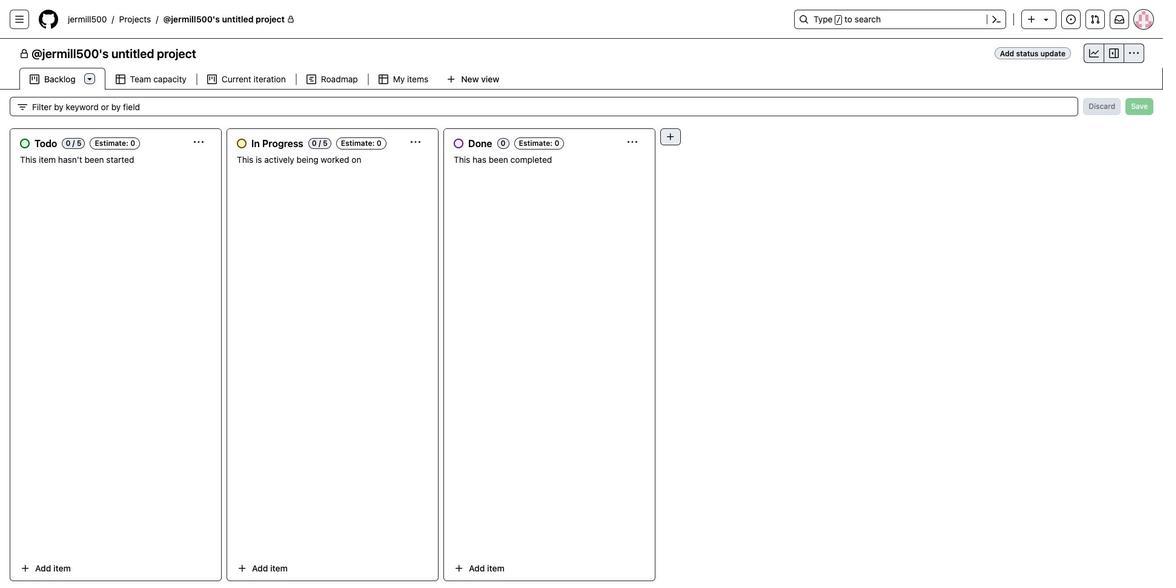 Task type: vqa. For each thing, say whether or not it's contained in the screenshot.
ACCOUNT Element on the left of page
no



Task type: locate. For each thing, give the bounding box(es) containing it.
notifications image
[[1115, 15, 1124, 24]]

project navigation
[[0, 39, 1163, 68]]

list
[[63, 10, 787, 29]]

homepage image
[[39, 10, 58, 29]]

tab panel
[[0, 90, 1163, 586]]

sc 9kayk9 0 image inside view filters "region"
[[18, 102, 27, 112]]

view options for backlog image
[[85, 74, 94, 84]]

sc 9kayk9 0 image
[[1109, 48, 1119, 58], [30, 75, 39, 84], [116, 75, 125, 84], [378, 75, 388, 84]]

sc 9kayk9 0 image
[[1089, 48, 1099, 58], [1129, 48, 1139, 58], [19, 49, 29, 59], [207, 75, 217, 84], [306, 75, 316, 84], [18, 102, 27, 112]]

command palette image
[[992, 15, 1001, 24]]

tab list
[[19, 68, 527, 90]]



Task type: describe. For each thing, give the bounding box(es) containing it.
triangle down image
[[1041, 15, 1051, 24]]

issue opened image
[[1066, 15, 1076, 24]]

lock image
[[287, 16, 294, 23]]

sc 9kayk9 0 image inside project navigation
[[1109, 48, 1119, 58]]

view filters region
[[10, 97, 1153, 118]]

git pull request image
[[1090, 15, 1100, 24]]

Filter by keyword or by field field
[[32, 98, 1068, 116]]



